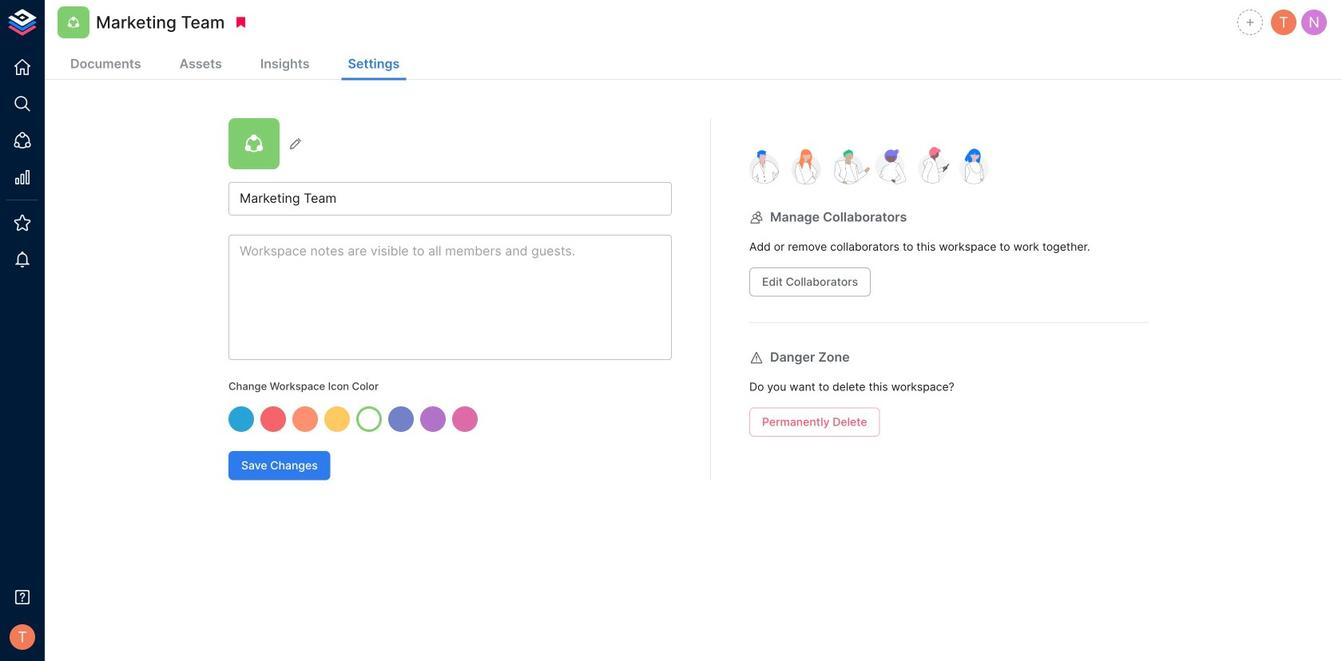 Task type: vqa. For each thing, say whether or not it's contained in the screenshot.
PLAN
no



Task type: describe. For each thing, give the bounding box(es) containing it.
remove bookmark image
[[234, 15, 248, 30]]

Workspace Name text field
[[228, 182, 672, 216]]



Task type: locate. For each thing, give the bounding box(es) containing it.
Workspace notes are visible to all members and guests. text field
[[228, 235, 672, 360]]



